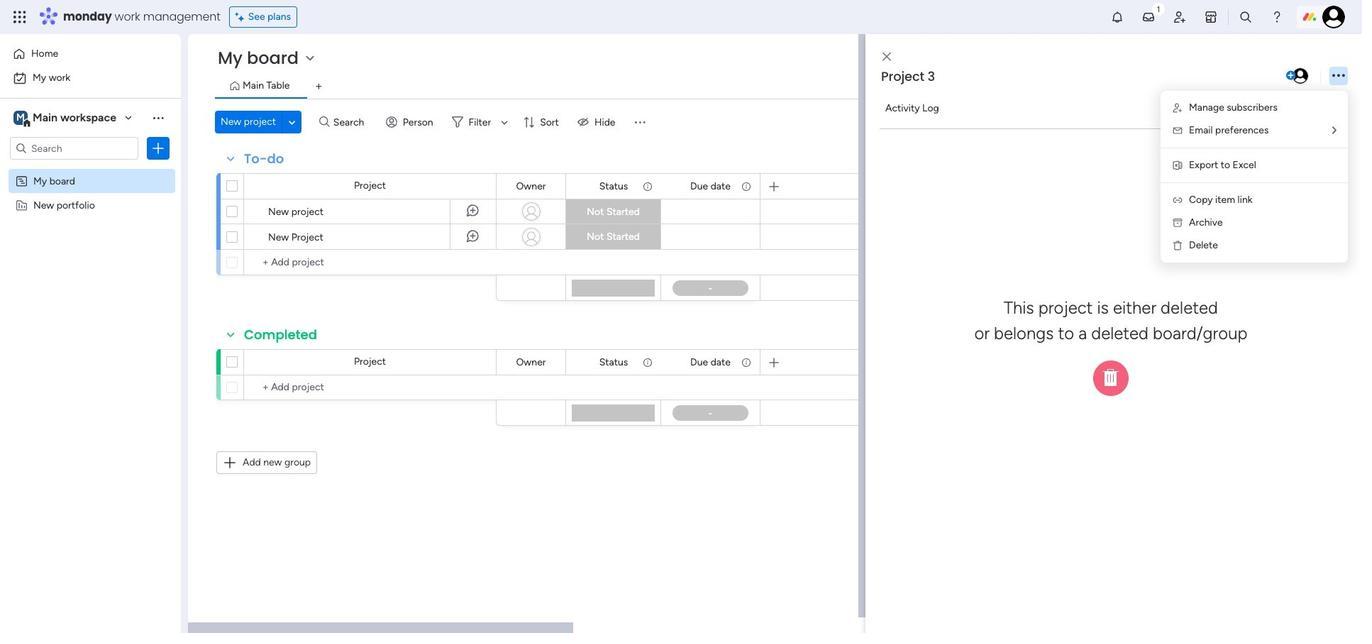 Task type: locate. For each thing, give the bounding box(es) containing it.
None field
[[878, 67, 1284, 86], [241, 150, 288, 168], [513, 178, 550, 194], [596, 178, 632, 194], [687, 178, 734, 194], [241, 326, 321, 344], [513, 355, 550, 370], [596, 355, 632, 370], [687, 355, 734, 370], [878, 67, 1284, 86], [241, 150, 288, 168], [513, 178, 550, 194], [596, 178, 632, 194], [687, 178, 734, 194], [241, 326, 321, 344], [513, 355, 550, 370], [596, 355, 632, 370], [687, 355, 734, 370]]

0 horizontal spatial column information image
[[642, 181, 654, 192]]

2 vertical spatial option
[[0, 168, 181, 171]]

workspace options image
[[151, 111, 165, 125]]

monday marketplace image
[[1204, 10, 1219, 24]]

archive image
[[1172, 217, 1184, 229]]

jacob simon image
[[1292, 67, 1310, 85]]

1 column information image from the left
[[642, 357, 654, 368]]

list box
[[0, 166, 181, 408]]

workspace image
[[13, 110, 28, 126]]

options image
[[151, 141, 165, 155]]

1 vertical spatial option
[[9, 67, 172, 89]]

select product image
[[13, 10, 27, 24]]

Search in workspace field
[[30, 140, 119, 156]]

help image
[[1270, 10, 1285, 24]]

Search field
[[330, 112, 372, 132]]

angle down image
[[289, 117, 296, 127]]

column information image
[[642, 357, 654, 368], [741, 357, 752, 368]]

1 horizontal spatial column information image
[[741, 357, 752, 368]]

menu
[[1161, 91, 1348, 263]]

export to excel image
[[1172, 160, 1184, 171]]

v2 search image
[[319, 114, 330, 130]]

tab list
[[215, 75, 1334, 99]]

option
[[9, 43, 172, 65], [9, 67, 172, 89], [0, 168, 181, 171]]

0 vertical spatial option
[[9, 43, 172, 65]]

close image
[[883, 51, 891, 62]]

1 image
[[1153, 1, 1165, 17]]

manage subscribers image
[[1172, 102, 1184, 114]]

arrow down image
[[496, 114, 513, 131]]

0 horizontal spatial column information image
[[642, 357, 654, 368]]

copy item link image
[[1172, 194, 1184, 206]]

tab
[[308, 75, 330, 98]]

column information image
[[642, 181, 654, 192], [741, 181, 752, 192]]

1 horizontal spatial column information image
[[741, 181, 752, 192]]

notifications image
[[1111, 10, 1125, 24]]



Task type: describe. For each thing, give the bounding box(es) containing it.
update feed image
[[1142, 10, 1156, 24]]

1 column information image from the left
[[642, 181, 654, 192]]

workspace selection element
[[13, 109, 119, 128]]

list arrow image
[[1333, 126, 1337, 136]]

2 column information image from the left
[[741, 181, 752, 192]]

email preferences image
[[1172, 125, 1184, 136]]

options image
[[1333, 66, 1346, 86]]

delete image
[[1172, 240, 1184, 251]]

jacob simon image
[[1323, 6, 1346, 28]]

menu image
[[633, 115, 647, 129]]

see plans image
[[235, 9, 248, 25]]

2 column information image from the left
[[741, 357, 752, 368]]

add view image
[[316, 81, 322, 92]]

invite members image
[[1173, 10, 1187, 24]]

search everything image
[[1239, 10, 1253, 24]]

dapulse addbtn image
[[1287, 71, 1296, 80]]



Task type: vqa. For each thing, say whether or not it's contained in the screenshot.
tab list
yes



